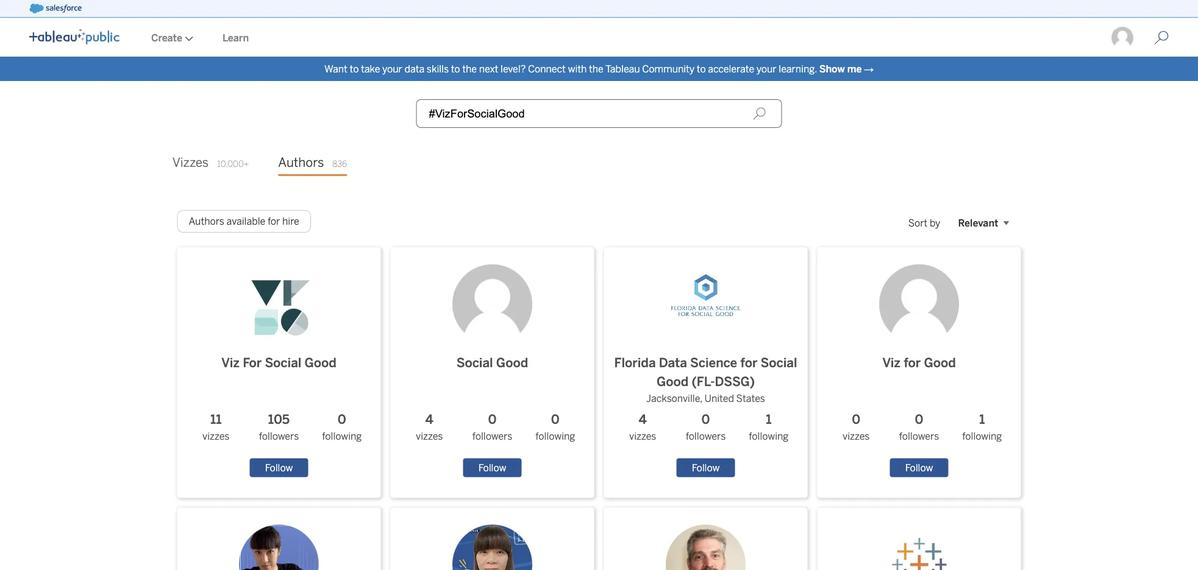 Task type: locate. For each thing, give the bounding box(es) containing it.
1 horizontal spatial authors
[[278, 155, 324, 170]]

2 4 from the left
[[639, 412, 647, 428]]

for up dssg)
[[741, 356, 758, 371]]

1 following
[[749, 412, 789, 443], [962, 412, 1002, 443]]

4 vizzes
[[416, 412, 443, 443], [629, 412, 656, 443]]

0 horizontal spatial 4
[[425, 412, 433, 428]]

4 following from the left
[[962, 431, 1002, 443]]

sort
[[908, 217, 928, 229]]

0 horizontal spatial for
[[268, 216, 280, 227]]

authors left 836
[[278, 155, 324, 170]]

1 horizontal spatial the
[[589, 63, 604, 75]]

good
[[305, 356, 337, 371], [496, 356, 528, 371], [924, 356, 956, 371], [657, 375, 689, 390]]

following
[[322, 431, 362, 443], [536, 431, 575, 443], [749, 431, 789, 443], [962, 431, 1002, 443]]

authors
[[278, 155, 324, 170], [189, 216, 224, 227]]

search image
[[753, 107, 766, 120]]

your right take
[[382, 63, 402, 75]]

florida data science for social good (fl-dssg)
[[614, 356, 797, 390]]

vizzes
[[202, 431, 229, 443], [416, 431, 443, 443], [629, 431, 656, 443], [843, 431, 870, 443]]

for
[[268, 216, 280, 227], [741, 356, 758, 371], [904, 356, 921, 371]]

1 horizontal spatial viz
[[882, 356, 901, 371]]

1 followers from the left
[[259, 431, 299, 443]]

followers
[[259, 431, 299, 443], [472, 431, 512, 443], [686, 431, 726, 443], [899, 431, 939, 443]]

2 horizontal spatial to
[[697, 63, 706, 75]]

avatar image for viz for good image
[[879, 265, 959, 344]]

the left next
[[462, 63, 477, 75]]

show
[[819, 63, 845, 75]]

4 for 0
[[425, 412, 433, 428]]

1 your from the left
[[382, 63, 402, 75]]

2 1 following from the left
[[962, 412, 1002, 443]]

0 horizontal spatial 0 following
[[322, 412, 362, 443]]

3 0 followers from the left
[[899, 412, 939, 443]]

follow
[[265, 463, 293, 474], [478, 463, 506, 474], [692, 463, 720, 474], [905, 463, 933, 474]]

social inside florida data science for social good (fl-dssg)
[[761, 356, 797, 371]]

1 horizontal spatial social
[[457, 356, 493, 371]]

0 vertical spatial authors
[[278, 155, 324, 170]]

authors available for hire button
[[177, 210, 311, 233]]

0 horizontal spatial 1
[[766, 412, 772, 428]]

0 horizontal spatial 0 followers
[[472, 412, 512, 443]]

follow button for viz for good
[[890, 459, 948, 478]]

4 vizzes from the left
[[843, 431, 870, 443]]

2 viz from the left
[[882, 356, 901, 371]]

sort by
[[908, 217, 941, 229]]

the
[[462, 63, 477, 75], [589, 63, 604, 75]]

0 horizontal spatial 1 following
[[749, 412, 789, 443]]

3 social from the left
[[761, 356, 797, 371]]

3 follow from the left
[[692, 463, 720, 474]]

1 0 followers from the left
[[472, 412, 512, 443]]

viz
[[221, 356, 240, 371], [882, 356, 901, 371]]

3 followers from the left
[[686, 431, 726, 443]]

viz for social good link
[[221, 255, 337, 373]]

1 following from the left
[[322, 431, 362, 443]]

learning.
[[779, 63, 817, 75]]

1 0 following from the left
[[322, 412, 362, 443]]

2 horizontal spatial social
[[761, 356, 797, 371]]

10,000+
[[217, 159, 249, 169]]

create
[[151, 32, 182, 44]]

available
[[227, 216, 265, 227]]

learn
[[223, 32, 249, 44]]

1 1 from the left
[[766, 412, 772, 428]]

1 vizzes from the left
[[202, 431, 229, 443]]

1 horizontal spatial 0 followers
[[686, 412, 726, 443]]

authors for authors available for hire
[[189, 216, 224, 227]]

1 4 from the left
[[425, 412, 433, 428]]

0 horizontal spatial authors
[[189, 216, 224, 227]]

go to search image
[[1140, 30, 1184, 45]]

to left take
[[350, 63, 359, 75]]

for down avatar image for viz for good
[[904, 356, 921, 371]]

1 for 0
[[979, 412, 985, 428]]

data
[[659, 356, 687, 371]]

2 0 following from the left
[[536, 412, 575, 443]]

4 vizzes for 1
[[629, 412, 656, 443]]

2 followers from the left
[[472, 431, 512, 443]]

want
[[324, 63, 347, 75]]

social good
[[457, 356, 528, 371]]

1 viz from the left
[[221, 356, 240, 371]]

1 horizontal spatial to
[[451, 63, 460, 75]]

0 horizontal spatial to
[[350, 63, 359, 75]]

to
[[350, 63, 359, 75], [451, 63, 460, 75], [697, 63, 706, 75]]

0 inside 0 vizzes
[[852, 412, 861, 428]]

2 to from the left
[[451, 63, 460, 75]]

your left the learning. at top
[[757, 63, 777, 75]]

for
[[243, 356, 262, 371]]

5 0 from the left
[[852, 412, 861, 428]]

authors left available
[[189, 216, 224, 227]]

avatar image for thi ho image
[[452, 525, 532, 571]]

0 horizontal spatial social
[[265, 356, 301, 371]]

2 follow from the left
[[478, 463, 506, 474]]

2 4 vizzes from the left
[[629, 412, 656, 443]]

vizzes
[[172, 155, 209, 170]]

2 horizontal spatial 0 followers
[[899, 412, 939, 443]]

0 followers
[[472, 412, 512, 443], [686, 412, 726, 443], [899, 412, 939, 443]]

0 following
[[322, 412, 362, 443], [536, 412, 575, 443]]

logo image
[[29, 29, 120, 45]]

relevant
[[958, 217, 999, 229]]

1
[[766, 412, 772, 428], [979, 412, 985, 428]]

4 vizzes for 0
[[416, 412, 443, 443]]

2 follow button from the left
[[463, 459, 522, 478]]

1 horizontal spatial 4
[[639, 412, 647, 428]]

avatar image for amanda patist image
[[239, 525, 319, 571]]

for left hire
[[268, 216, 280, 227]]

3 vizzes from the left
[[629, 431, 656, 443]]

(fl-
[[692, 375, 715, 390]]

11
[[210, 412, 222, 428]]

1 vertical spatial authors
[[189, 216, 224, 227]]

4 followers from the left
[[899, 431, 939, 443]]

take
[[361, 63, 380, 75]]

vizzes for viz for good
[[843, 431, 870, 443]]

tableau
[[606, 63, 640, 75]]

following for viz for social good
[[322, 431, 362, 443]]

your
[[382, 63, 402, 75], [757, 63, 777, 75]]

vizzes for social good
[[416, 431, 443, 443]]

2 horizontal spatial for
[[904, 356, 921, 371]]

1 horizontal spatial 1 following
[[962, 412, 1002, 443]]

the right with
[[589, 63, 604, 75]]

105
[[268, 412, 290, 428]]

create button
[[137, 19, 208, 57]]

1 1 following from the left
[[749, 412, 789, 443]]

1 follow from the left
[[265, 463, 293, 474]]

to right skills
[[451, 63, 460, 75]]

authors inside button
[[189, 216, 224, 227]]

1 horizontal spatial 0 following
[[536, 412, 575, 443]]

Search input field
[[416, 99, 782, 128]]

1 horizontal spatial 4 vizzes
[[629, 412, 656, 443]]

1 4 vizzes from the left
[[416, 412, 443, 443]]

1 social from the left
[[265, 356, 301, 371]]

1 the from the left
[[462, 63, 477, 75]]

1 horizontal spatial 1
[[979, 412, 985, 428]]

follow for viz for social good
[[265, 463, 293, 474]]

11 vizzes
[[202, 412, 229, 443]]

→
[[864, 63, 874, 75]]

0 horizontal spatial 4 vizzes
[[416, 412, 443, 443]]

0 horizontal spatial the
[[462, 63, 477, 75]]

0
[[338, 412, 346, 428], [488, 412, 497, 428], [551, 412, 560, 428], [702, 412, 710, 428], [852, 412, 861, 428], [915, 412, 924, 428]]

1 horizontal spatial your
[[757, 63, 777, 75]]

2 vizzes from the left
[[416, 431, 443, 443]]

4 for 1
[[639, 412, 647, 428]]

2 0 followers from the left
[[686, 412, 726, 443]]

2 following from the left
[[536, 431, 575, 443]]

jacksonville,
[[646, 393, 702, 405]]

1 horizontal spatial for
[[741, 356, 758, 371]]

follow button
[[250, 459, 308, 478], [463, 459, 522, 478], [677, 459, 735, 478], [890, 459, 948, 478]]

follow button for social good
[[463, 459, 522, 478]]

4 follow from the left
[[905, 463, 933, 474]]

2 1 from the left
[[979, 412, 985, 428]]

viz for good
[[882, 356, 956, 371]]

viz for viz for social good
[[221, 356, 240, 371]]

4 follow button from the left
[[890, 459, 948, 478]]

followers for viz for good
[[899, 431, 939, 443]]

social
[[265, 356, 301, 371], [457, 356, 493, 371], [761, 356, 797, 371]]

3 following from the left
[[749, 431, 789, 443]]

0 horizontal spatial viz
[[221, 356, 240, 371]]

4 0 from the left
[[702, 412, 710, 428]]

0 vizzes
[[843, 412, 870, 443]]

1 following for 4
[[749, 412, 789, 443]]

4
[[425, 412, 433, 428], [639, 412, 647, 428]]

to left the "accelerate"
[[697, 63, 706, 75]]

0 horizontal spatial your
[[382, 63, 402, 75]]

2 the from the left
[[589, 63, 604, 75]]

1 follow button from the left
[[250, 459, 308, 478]]



Task type: describe. For each thing, give the bounding box(es) containing it.
jacksonville, united states
[[646, 393, 765, 405]]

viz for good link
[[870, 255, 969, 373]]

florida data science for social good (fl-dssg) link
[[611, 255, 800, 392]]

viz for social good
[[221, 356, 337, 371]]

for inside viz for good link
[[904, 356, 921, 371]]

for inside florida data science for social good (fl-dssg)
[[741, 356, 758, 371]]

states
[[736, 393, 765, 405]]

1 for 4
[[766, 412, 772, 428]]

hire
[[282, 216, 299, 227]]

next
[[479, 63, 498, 75]]

community
[[642, 63, 695, 75]]

science
[[690, 356, 737, 371]]

social good link
[[443, 255, 542, 373]]

authors available for hire
[[189, 216, 299, 227]]

skills
[[427, 63, 449, 75]]

with
[[568, 63, 587, 75]]

follow button for viz for social good
[[250, 459, 308, 478]]

relevant button
[[947, 210, 1021, 236]]

followers for social good
[[472, 431, 512, 443]]

florida
[[614, 356, 656, 371]]

836
[[332, 159, 347, 169]]

follow for social good
[[478, 463, 506, 474]]

following for viz for good
[[962, 431, 1002, 443]]

salesforce logo image
[[29, 4, 82, 13]]

learn link
[[208, 19, 263, 57]]

following for social good
[[536, 431, 575, 443]]

0 followers for viz
[[899, 412, 939, 443]]

for inside 'authors available for hire' button
[[268, 216, 280, 227]]

avatar image for tableau social image
[[879, 525, 959, 571]]

105 followers
[[259, 412, 299, 443]]

vizzes for viz for social good
[[202, 431, 229, 443]]

1 to from the left
[[350, 63, 359, 75]]

3 to from the left
[[697, 63, 706, 75]]

me
[[847, 63, 862, 75]]

good inside florida data science for social good (fl-dssg)
[[657, 375, 689, 390]]

1 0 from the left
[[338, 412, 346, 428]]

connect
[[528, 63, 566, 75]]

0 following for 105
[[322, 412, 362, 443]]

6 0 from the left
[[915, 412, 924, 428]]

followers for viz for social good
[[259, 431, 299, 443]]

data
[[405, 63, 425, 75]]

2 0 from the left
[[488, 412, 497, 428]]

avatar image for florida data science for social good (fl-dssg) image
[[666, 265, 746, 344]]

show me link
[[819, 63, 862, 75]]

2 social from the left
[[457, 356, 493, 371]]

dssg)
[[715, 375, 755, 390]]

tara.schultz image
[[1110, 26, 1135, 50]]

by
[[930, 217, 941, 229]]

viz for viz for good
[[882, 356, 901, 371]]

follow for viz for good
[[905, 463, 933, 474]]

avatar image for frederic fery image
[[666, 525, 746, 571]]

0 following for 0
[[536, 412, 575, 443]]

3 follow button from the left
[[677, 459, 735, 478]]

want to take your data skills to the next level? connect with the tableau community to accelerate your learning. show me →
[[324, 63, 874, 75]]

united
[[705, 393, 734, 405]]

1 following for 0
[[962, 412, 1002, 443]]

2 your from the left
[[757, 63, 777, 75]]

0 followers for social
[[472, 412, 512, 443]]

avatar image for viz for social good image
[[239, 265, 319, 344]]

level?
[[501, 63, 526, 75]]

accelerate
[[708, 63, 754, 75]]

authors for authors
[[278, 155, 324, 170]]

3 0 from the left
[[551, 412, 560, 428]]

avatar image for social good image
[[452, 265, 532, 344]]



Task type: vqa. For each thing, say whether or not it's contained in the screenshot.


